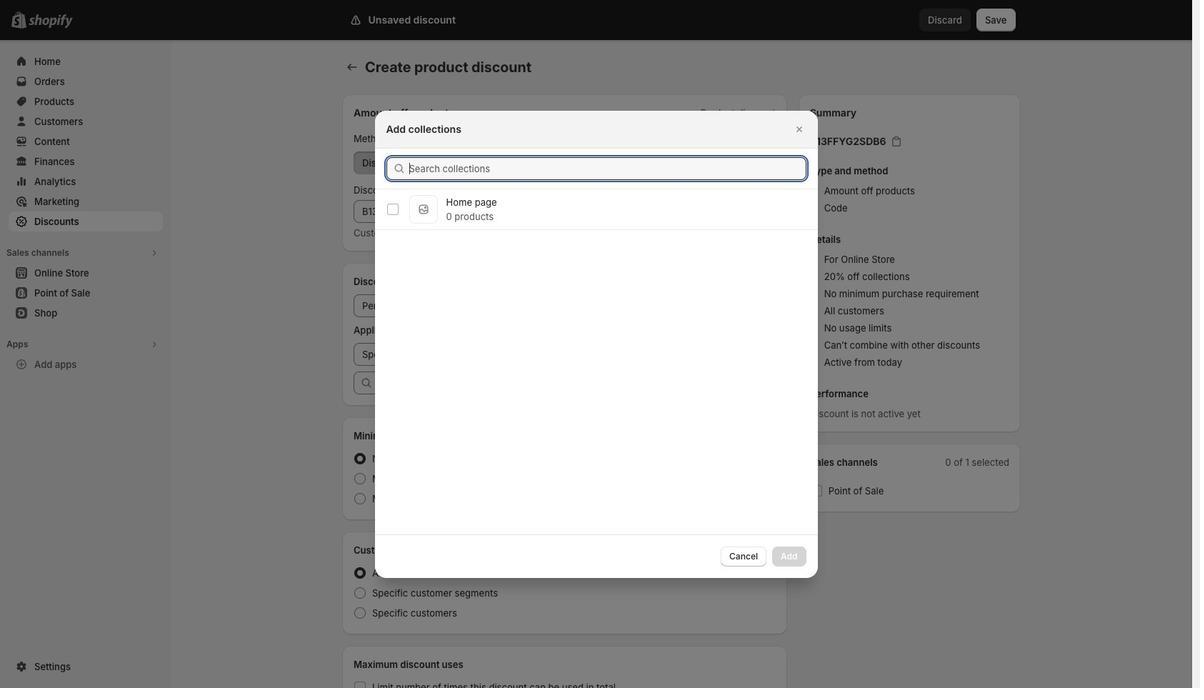 Task type: locate. For each thing, give the bounding box(es) containing it.
shopify image
[[31, 14, 76, 29]]

Search collections text field
[[409, 157, 807, 180]]

dialog
[[0, 110, 1193, 578]]



Task type: vqa. For each thing, say whether or not it's contained in the screenshot.
Search collections text box
yes



